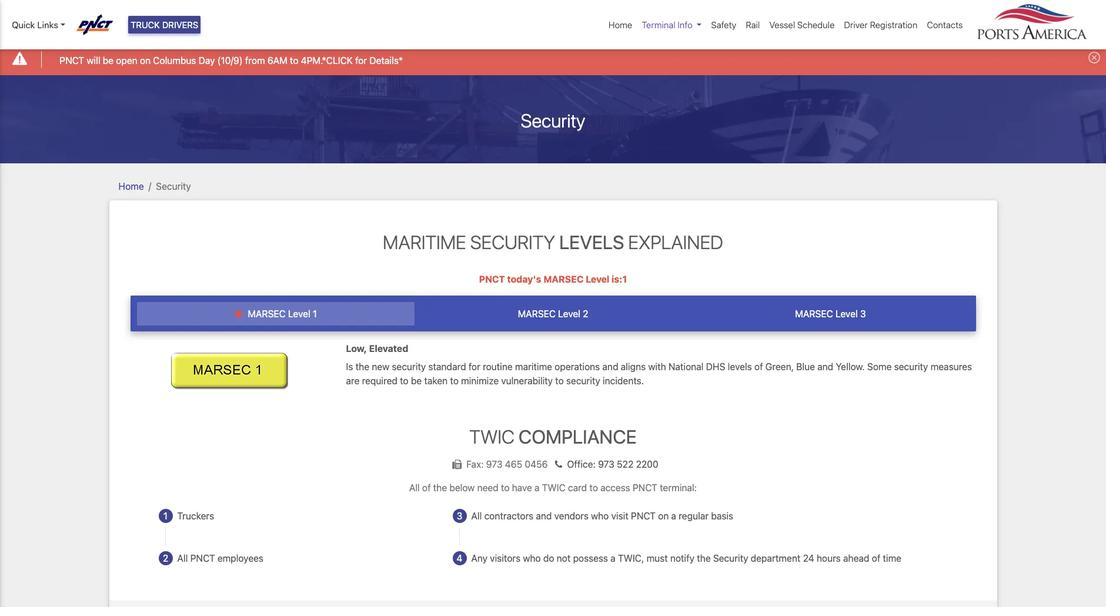 Task type: describe. For each thing, give the bounding box(es) containing it.
marsec level 1
[[245, 309, 317, 320]]

0 vertical spatial twic
[[470, 426, 515, 448]]

all for all contractors and vendors who visit pnct on a regular basis
[[472, 511, 482, 522]]

all for all of the below need to have a twic card to access pnct terminal:
[[409, 483, 420, 494]]

1 vertical spatial home link
[[119, 181, 144, 192]]

visit
[[612, 511, 629, 522]]

vendors
[[555, 511, 589, 522]]

2 vertical spatial of
[[872, 554, 881, 564]]

for inside alert
[[355, 55, 367, 66]]

marsec level 3
[[796, 309, 866, 320]]

basis
[[711, 511, 734, 522]]

do
[[544, 554, 554, 564]]

any
[[472, 554, 488, 564]]

blue
[[797, 362, 815, 372]]

2 vertical spatial a
[[611, 554, 616, 564]]

(10/9)
[[218, 55, 243, 66]]

national
[[669, 362, 704, 372]]

visitors
[[490, 554, 521, 564]]

pnct will be open on columbus day (10/9) from 6am to 4pm.*click for details* alert
[[0, 43, 1107, 75]]

to right the required
[[400, 376, 409, 386]]

department
[[751, 554, 801, 564]]

twic compliance
[[470, 426, 637, 448]]

is:1
[[612, 274, 627, 285]]

2 vertical spatial the
[[697, 554, 711, 564]]

1 horizontal spatial on
[[658, 511, 669, 522]]

info
[[678, 19, 693, 30]]

twic,
[[618, 554, 644, 564]]

pnct will be open on columbus day (10/9) from 6am to 4pm.*click for details* link
[[60, 53, 403, 67]]

quick
[[12, 19, 35, 30]]

4
[[457, 554, 463, 564]]

card
[[568, 483, 587, 494]]

1 vertical spatial a
[[672, 511, 677, 522]]

level for marsec level 1
[[288, 309, 310, 320]]

vessel schedule
[[770, 19, 835, 30]]

4pm.*click
[[301, 55, 353, 66]]

yellow.
[[836, 362, 865, 372]]

hours
[[817, 554, 841, 564]]

level for marsec level 2
[[558, 309, 581, 320]]

contacts link
[[923, 14, 968, 36]]

operations
[[555, 362, 600, 372]]

0 vertical spatial home link
[[604, 14, 637, 36]]

all of the below need to have a twic card to access pnct terminal:
[[409, 483, 697, 494]]

ahead
[[844, 554, 870, 564]]

drivers
[[162, 19, 198, 30]]

compliance
[[519, 426, 637, 448]]

links
[[37, 19, 58, 30]]

driver registration link
[[840, 14, 923, 36]]

phone image
[[551, 460, 567, 469]]

0 horizontal spatial a
[[535, 483, 540, 494]]

vessel schedule link
[[765, 14, 840, 36]]

all for all pnct employees
[[177, 554, 188, 564]]

is
[[346, 362, 353, 372]]

truck drivers
[[131, 19, 198, 30]]

terminal info link
[[637, 14, 707, 36]]

pnct today's marsec level is:1
[[479, 274, 627, 285]]

green,
[[766, 362, 794, 372]]

on inside pnct will be open on columbus day (10/9) from 6am to 4pm.*click for details* link
[[140, 55, 151, 66]]

required
[[362, 376, 398, 386]]

0 vertical spatial levels
[[559, 231, 624, 253]]

employees
[[218, 554, 264, 564]]

2200
[[636, 459, 659, 470]]

taken
[[424, 376, 448, 386]]

will
[[87, 55, 100, 66]]

below
[[450, 483, 475, 494]]

1 vertical spatial of
[[422, 483, 431, 494]]

details*
[[370, 55, 403, 66]]

office:
[[567, 459, 596, 470]]

maritime
[[383, 231, 466, 253]]

from
[[245, 55, 265, 66]]

today's
[[507, 274, 542, 285]]

fax:
[[467, 459, 484, 470]]

973 for fax:
[[486, 459, 503, 470]]

office: 973 522 2200 link
[[551, 459, 659, 470]]

close image
[[1089, 52, 1101, 64]]

to left have on the bottom
[[501, 483, 510, 494]]

time
[[883, 554, 902, 564]]

1 horizontal spatial and
[[603, 362, 619, 372]]

access
[[601, 483, 630, 494]]

quick links
[[12, 19, 58, 30]]

522
[[617, 459, 634, 470]]

1 horizontal spatial the
[[433, 483, 447, 494]]

marsec for marsec level 2
[[518, 309, 556, 320]]

2 inside marsec level 2 link
[[583, 309, 589, 320]]

of inside "is the new security standard for routine maritime operations and aligns with national dhs levels of green, blue and yellow. some security measures are required to be taken to minimize vulnerability to security incidents."
[[755, 362, 763, 372]]

safety link
[[707, 14, 741, 36]]

truck
[[131, 19, 160, 30]]

open
[[116, 55, 138, 66]]

vulnerability
[[501, 376, 553, 386]]

low, elevated
[[346, 344, 409, 354]]

vessel
[[770, 19, 796, 30]]

elevated
[[369, 344, 409, 354]]

safety
[[711, 19, 737, 30]]

pnct inside alert
[[60, 55, 84, 66]]

0 horizontal spatial 2
[[163, 554, 168, 564]]

marsec level 2 link
[[415, 302, 692, 326]]

not
[[557, 554, 571, 564]]

terminal:
[[660, 483, 697, 494]]

terminal info
[[642, 19, 693, 30]]

rail
[[746, 19, 760, 30]]

contacts
[[927, 19, 963, 30]]

to right card
[[590, 483, 598, 494]]



Task type: vqa. For each thing, say whether or not it's contained in the screenshot.
Vessel Schedule link
yes



Task type: locate. For each thing, give the bounding box(es) containing it.
home link
[[604, 14, 637, 36], [119, 181, 144, 192]]

6am
[[268, 55, 288, 66]]

pnct left today's
[[479, 274, 505, 285]]

security down operations
[[567, 376, 601, 386]]

1 horizontal spatial home
[[609, 19, 633, 30]]

0 vertical spatial of
[[755, 362, 763, 372]]

0 vertical spatial on
[[140, 55, 151, 66]]

the right is
[[356, 362, 370, 372]]

levels
[[559, 231, 624, 253], [728, 362, 752, 372]]

to inside alert
[[290, 55, 299, 66]]

973 left 522
[[598, 459, 615, 470]]

0 horizontal spatial security
[[392, 362, 426, 372]]

for inside "is the new security standard for routine maritime operations and aligns with national dhs levels of green, blue and yellow. some security measures are required to be taken to minimize vulnerability to security incidents."
[[469, 362, 481, 372]]

for left details* on the left of the page
[[355, 55, 367, 66]]

of left below
[[422, 483, 431, 494]]

a right have on the bottom
[[535, 483, 540, 494]]

have
[[512, 483, 532, 494]]

twic left card
[[542, 483, 566, 494]]

all down truckers
[[177, 554, 188, 564]]

0 horizontal spatial and
[[536, 511, 552, 522]]

pnct will be open on columbus day (10/9) from 6am to 4pm.*click for details*
[[60, 55, 403, 66]]

explained
[[629, 231, 724, 253]]

security down elevated
[[392, 362, 426, 372]]

low,
[[346, 344, 367, 354]]

be
[[103, 55, 114, 66], [411, 376, 422, 386]]

who
[[591, 511, 609, 522], [523, 554, 541, 564]]

quick links link
[[12, 18, 65, 31]]

1 horizontal spatial all
[[409, 483, 420, 494]]

pnct down 2200
[[633, 483, 658, 494]]

1
[[313, 309, 317, 320], [164, 511, 168, 522]]

1 973 from the left
[[486, 459, 503, 470]]

0 vertical spatial a
[[535, 483, 540, 494]]

1 horizontal spatial who
[[591, 511, 609, 522]]

1 vertical spatial on
[[658, 511, 669, 522]]

terminal
[[642, 19, 676, 30]]

2 horizontal spatial all
[[472, 511, 482, 522]]

marsec level 2
[[518, 309, 589, 320]]

3 inside tab list
[[861, 309, 866, 320]]

0 horizontal spatial of
[[422, 483, 431, 494]]

0 horizontal spatial levels
[[559, 231, 624, 253]]

1 horizontal spatial 3
[[861, 309, 866, 320]]

levels right dhs
[[728, 362, 752, 372]]

all left below
[[409, 483, 420, 494]]

1 vertical spatial the
[[433, 483, 447, 494]]

0 vertical spatial 1
[[313, 309, 317, 320]]

2 vertical spatial all
[[177, 554, 188, 564]]

2 horizontal spatial the
[[697, 554, 711, 564]]

level for marsec level 3
[[836, 309, 858, 320]]

registration
[[870, 19, 918, 30]]

security right some
[[895, 362, 929, 372]]

standard
[[429, 362, 466, 372]]

of left green,
[[755, 362, 763, 372]]

the inside "is the new security standard for routine maritime operations and aligns with national dhs levels of green, blue and yellow. some security measures are required to be taken to minimize vulnerability to security incidents."
[[356, 362, 370, 372]]

pnct right 'visit' at the right bottom
[[631, 511, 656, 522]]

1 vertical spatial twic
[[542, 483, 566, 494]]

2 973 from the left
[[598, 459, 615, 470]]

pnct left the will
[[60, 55, 84, 66]]

0 vertical spatial 3
[[861, 309, 866, 320]]

be inside "is the new security standard for routine maritime operations and aligns with national dhs levels of green, blue and yellow. some security measures are required to be taken to minimize vulnerability to security incidents."
[[411, 376, 422, 386]]

1 horizontal spatial of
[[755, 362, 763, 372]]

aligns
[[621, 362, 646, 372]]

marsec for marsec level 3
[[796, 309, 834, 320]]

of
[[755, 362, 763, 372], [422, 483, 431, 494], [872, 554, 881, 564]]

truckers
[[177, 511, 214, 522]]

rail link
[[741, 14, 765, 36]]

1 vertical spatial levels
[[728, 362, 752, 372]]

to down operations
[[556, 376, 564, 386]]

1 vertical spatial for
[[469, 362, 481, 372]]

973 right fax:
[[486, 459, 503, 470]]

all contractors and vendors who visit pnct on a regular basis
[[472, 511, 734, 522]]

for up minimize
[[469, 362, 481, 372]]

and right the blue
[[818, 362, 834, 372]]

and up incidents.
[[603, 362, 619, 372]]

schedule
[[798, 19, 835, 30]]

0 vertical spatial all
[[409, 483, 420, 494]]

a left twic,
[[611, 554, 616, 564]]

truck drivers link
[[128, 16, 201, 34]]

2 horizontal spatial a
[[672, 511, 677, 522]]

1 horizontal spatial 2
[[583, 309, 589, 320]]

1 horizontal spatial 1
[[313, 309, 317, 320]]

dhs
[[706, 362, 726, 372]]

to down standard
[[450, 376, 459, 386]]

0 vertical spatial for
[[355, 55, 367, 66]]

security
[[521, 109, 586, 132], [156, 181, 191, 192], [470, 231, 555, 253], [714, 554, 749, 564]]

the left below
[[433, 483, 447, 494]]

must
[[647, 554, 668, 564]]

the right notify
[[697, 554, 711, 564]]

and
[[603, 362, 619, 372], [818, 362, 834, 372], [536, 511, 552, 522]]

security
[[392, 362, 426, 372], [895, 362, 929, 372], [567, 376, 601, 386]]

2 horizontal spatial of
[[872, 554, 881, 564]]

0 horizontal spatial 3
[[457, 511, 463, 522]]

be left taken
[[411, 376, 422, 386]]

and left the vendors in the bottom of the page
[[536, 511, 552, 522]]

2 horizontal spatial and
[[818, 362, 834, 372]]

1 horizontal spatial home link
[[604, 14, 637, 36]]

all pnct employees
[[177, 554, 264, 564]]

need
[[477, 483, 499, 494]]

1 vertical spatial 1
[[164, 511, 168, 522]]

2 down pnct today's marsec level is:1
[[583, 309, 589, 320]]

home
[[609, 19, 633, 30], [119, 181, 144, 192]]

fax: 973 465 0456
[[467, 459, 551, 470]]

0 vertical spatial 2
[[583, 309, 589, 320]]

3 down below
[[457, 511, 463, 522]]

1 horizontal spatial twic
[[542, 483, 566, 494]]

marsec level 3 link
[[692, 302, 970, 326]]

with
[[649, 362, 666, 372]]

driver
[[844, 19, 868, 30]]

levels inside "is the new security standard for routine maritime operations and aligns with national dhs levels of green, blue and yellow. some security measures are required to be taken to minimize vulnerability to security incidents."
[[728, 362, 752, 372]]

3 up yellow.
[[861, 309, 866, 320]]

on left "regular"
[[658, 511, 669, 522]]

a left "regular"
[[672, 511, 677, 522]]

0 horizontal spatial on
[[140, 55, 151, 66]]

1 vertical spatial 3
[[457, 511, 463, 522]]

1 horizontal spatial for
[[469, 362, 481, 372]]

1 horizontal spatial 973
[[598, 459, 615, 470]]

1 horizontal spatial be
[[411, 376, 422, 386]]

some
[[868, 362, 892, 372]]

maritime security levels explained
[[383, 231, 724, 253]]

0 horizontal spatial for
[[355, 55, 367, 66]]

0 vertical spatial the
[[356, 362, 370, 372]]

twic up fax: 973 465 0456
[[470, 426, 515, 448]]

tab list containing marsec level 1
[[130, 296, 976, 332]]

regular
[[679, 511, 709, 522]]

0 vertical spatial who
[[591, 511, 609, 522]]

0 horizontal spatial 1
[[164, 511, 168, 522]]

1 vertical spatial 2
[[163, 554, 168, 564]]

to
[[290, 55, 299, 66], [400, 376, 409, 386], [450, 376, 459, 386], [556, 376, 564, 386], [501, 483, 510, 494], [590, 483, 598, 494]]

on right open at left
[[140, 55, 151, 66]]

1 horizontal spatial levels
[[728, 362, 752, 372]]

1 vertical spatial be
[[411, 376, 422, 386]]

0456
[[525, 459, 548, 470]]

2
[[583, 309, 589, 320], [163, 554, 168, 564]]

be inside pnct will be open on columbus day (10/9) from 6am to 4pm.*click for details* link
[[103, 55, 114, 66]]

for
[[355, 55, 367, 66], [469, 362, 481, 372]]

are
[[346, 376, 360, 386]]

who left 'visit' at the right bottom
[[591, 511, 609, 522]]

973 for office:
[[598, 459, 615, 470]]

0 horizontal spatial 973
[[486, 459, 503, 470]]

home inside "home" "link"
[[609, 19, 633, 30]]

pnct left employees
[[190, 554, 215, 564]]

a
[[535, 483, 540, 494], [672, 511, 677, 522], [611, 554, 616, 564]]

0 horizontal spatial all
[[177, 554, 188, 564]]

routine
[[483, 362, 513, 372]]

1 vertical spatial home
[[119, 181, 144, 192]]

incidents.
[[603, 376, 644, 386]]

0 horizontal spatial twic
[[470, 426, 515, 448]]

level
[[586, 274, 610, 285], [288, 309, 310, 320], [558, 309, 581, 320], [836, 309, 858, 320]]

0 horizontal spatial home
[[119, 181, 144, 192]]

1 vertical spatial who
[[523, 554, 541, 564]]

2 left all pnct employees
[[163, 554, 168, 564]]

0 vertical spatial home
[[609, 19, 633, 30]]

of left time on the bottom right
[[872, 554, 881, 564]]

to right 6am
[[290, 55, 299, 66]]

the
[[356, 362, 370, 372], [433, 483, 447, 494], [697, 554, 711, 564]]

1 vertical spatial all
[[472, 511, 482, 522]]

notify
[[671, 554, 695, 564]]

all down need
[[472, 511, 482, 522]]

possess
[[573, 554, 608, 564]]

is the new security standard for routine maritime operations and aligns with national dhs levels of green, blue and yellow. some security measures are required to be taken to minimize vulnerability to security incidents.
[[346, 362, 973, 386]]

0 horizontal spatial home link
[[119, 181, 144, 192]]

tab list
[[130, 296, 976, 332]]

driver registration
[[844, 19, 918, 30]]

levels up 'is:1'
[[559, 231, 624, 253]]

24
[[803, 554, 815, 564]]

0 horizontal spatial the
[[356, 362, 370, 372]]

1 inside marsec level 1 link
[[313, 309, 317, 320]]

contractors
[[485, 511, 534, 522]]

2 horizontal spatial security
[[895, 362, 929, 372]]

minimize
[[461, 376, 499, 386]]

0 horizontal spatial be
[[103, 55, 114, 66]]

office: 973 522 2200
[[567, 459, 659, 470]]

who left do
[[523, 554, 541, 564]]

marsec for marsec level 1
[[248, 309, 286, 320]]

marsec
[[544, 274, 584, 285], [248, 309, 286, 320], [518, 309, 556, 320], [796, 309, 834, 320]]

any visitors who do not possess a twic, must notify the security department 24 hours ahead of time
[[472, 554, 902, 564]]

1 horizontal spatial a
[[611, 554, 616, 564]]

0 vertical spatial be
[[103, 55, 114, 66]]

0 horizontal spatial who
[[523, 554, 541, 564]]

be right the will
[[103, 55, 114, 66]]

1 horizontal spatial security
[[567, 376, 601, 386]]

new
[[372, 362, 390, 372]]



